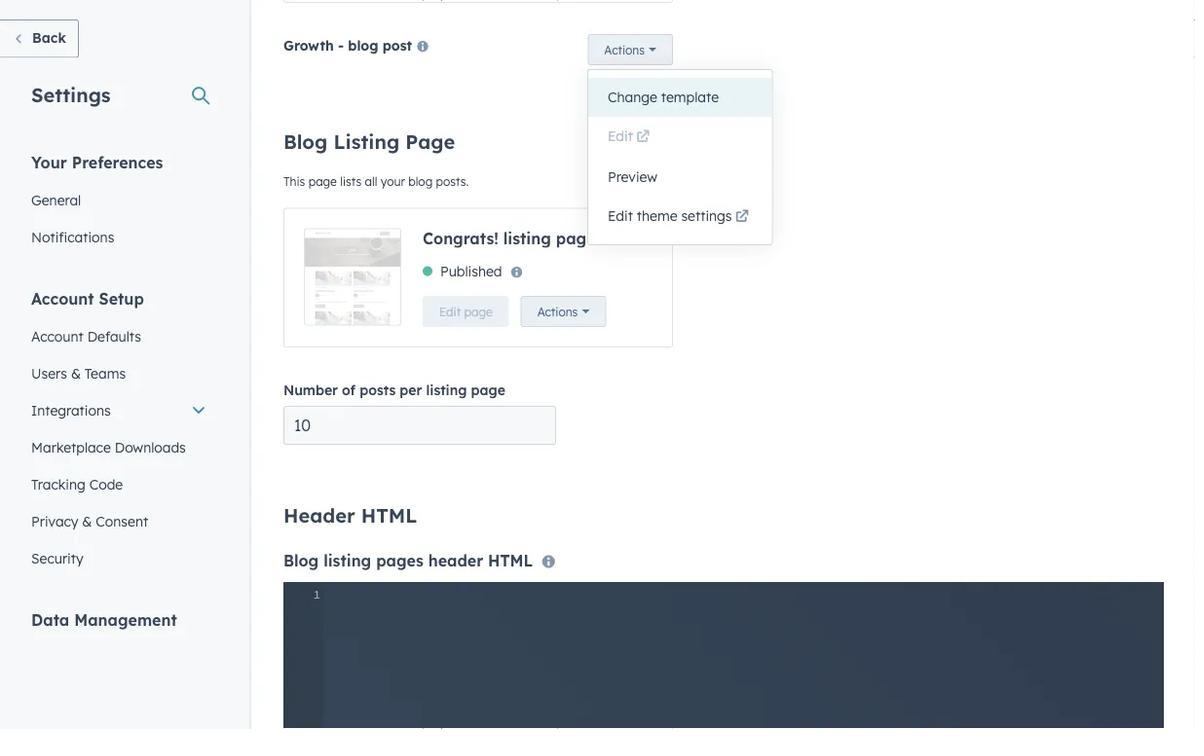 Task type: vqa. For each thing, say whether or not it's contained in the screenshot.
Change Template
yes



Task type: describe. For each thing, give the bounding box(es) containing it.
marketplace
[[31, 439, 111, 456]]

users
[[31, 365, 67, 382]]

defaults
[[87, 328, 141, 345]]

posts.
[[436, 174, 469, 189]]

listing for pages
[[324, 552, 372, 571]]

page up actions popup button
[[556, 229, 596, 248]]

blog for blog listing page
[[284, 129, 328, 153]]

your
[[31, 153, 67, 172]]

listing for page
[[504, 229, 551, 248]]

1 vertical spatial html
[[488, 552, 533, 571]]

congrats! listing page
[[423, 229, 596, 248]]

page inside button
[[464, 305, 493, 319]]

downloads
[[115, 439, 186, 456]]

blog for blog listing pages header html
[[284, 552, 319, 571]]

change template button
[[589, 78, 772, 117]]

actions button
[[588, 34, 673, 65]]

your preferences element
[[19, 152, 218, 256]]

number of posts per listing page
[[284, 382, 506, 399]]

published
[[440, 263, 502, 280]]

growth
[[284, 37, 334, 54]]

edit for edit page
[[439, 305, 461, 319]]

management
[[74, 611, 177, 630]]

all
[[365, 174, 378, 189]]

account setup
[[31, 289, 144, 308]]

-
[[338, 37, 344, 54]]

preferences
[[72, 153, 163, 172]]

security
[[31, 550, 83, 567]]

your preferences
[[31, 153, 163, 172]]

actions for actions popup button
[[538, 305, 578, 319]]

template
[[662, 89, 719, 106]]

1
[[314, 588, 321, 603]]

back
[[32, 29, 66, 46]]

listing
[[334, 129, 400, 153]]

edit for edit theme settings
[[608, 207, 633, 224]]

marketplace downloads link
[[19, 429, 218, 466]]

number
[[284, 382, 338, 399]]

integrations
[[31, 402, 111, 419]]

edit theme settings
[[608, 207, 732, 224]]

pages
[[376, 552, 424, 571]]

this page lists all your blog posts.
[[284, 174, 469, 189]]

1 vertical spatial listing
[[426, 382, 467, 399]]

users & teams link
[[19, 355, 218, 392]]

tracking code link
[[19, 466, 218, 503]]

edit for edit
[[608, 128, 633, 145]]

actions for actions dropdown button
[[605, 42, 645, 57]]

change
[[608, 89, 658, 106]]

congrats!
[[423, 229, 499, 248]]

code
[[89, 476, 123, 493]]

0 horizontal spatial blog
[[348, 37, 379, 54]]

header
[[428, 552, 484, 571]]

security link
[[19, 540, 218, 577]]

tracking code
[[31, 476, 123, 493]]

account defaults link
[[19, 318, 218, 355]]

header html
[[284, 504, 418, 528]]

account setup element
[[19, 288, 218, 577]]



Task type: locate. For each thing, give the bounding box(es) containing it.
account up account defaults
[[31, 289, 94, 308]]

listing
[[504, 229, 551, 248], [426, 382, 467, 399], [324, 552, 372, 571]]

2 vertical spatial listing
[[324, 552, 372, 571]]

& for privacy
[[82, 513, 92, 530]]

actions
[[605, 42, 645, 57], [538, 305, 578, 319]]

edit inside button
[[439, 305, 461, 319]]

edit page
[[439, 305, 493, 319]]

teams
[[85, 365, 126, 382]]

account for account defaults
[[31, 328, 84, 345]]

back link
[[0, 19, 79, 58]]

this
[[284, 174, 305, 189]]

edit left theme
[[608, 207, 633, 224]]

1 horizontal spatial html
[[488, 552, 533, 571]]

0 vertical spatial edit
[[608, 128, 633, 145]]

account up users
[[31, 328, 84, 345]]

1 horizontal spatial listing
[[426, 382, 467, 399]]

privacy
[[31, 513, 78, 530]]

posts
[[360, 382, 396, 399]]

edit
[[608, 128, 633, 145], [608, 207, 633, 224], [439, 305, 461, 319]]

page
[[309, 174, 337, 189], [556, 229, 596, 248], [464, 305, 493, 319], [471, 382, 506, 399]]

setup
[[99, 289, 144, 308]]

blog
[[348, 37, 379, 54], [409, 174, 433, 189]]

page down published
[[464, 305, 493, 319]]

lists
[[340, 174, 362, 189]]

& right privacy
[[82, 513, 92, 530]]

1 horizontal spatial &
[[82, 513, 92, 530]]

blog listing page
[[284, 129, 455, 153]]

actions inside popup button
[[538, 305, 578, 319]]

theme
[[637, 207, 678, 224]]

tracking
[[31, 476, 86, 493]]

change template
[[608, 89, 719, 106]]

blog up this
[[284, 129, 328, 153]]

0 horizontal spatial &
[[71, 365, 81, 382]]

privacy & consent
[[31, 513, 148, 530]]

html
[[361, 504, 418, 528], [488, 552, 533, 571]]

2 vertical spatial edit
[[439, 305, 461, 319]]

notifications
[[31, 229, 114, 246]]

settings
[[31, 82, 111, 107]]

1 account from the top
[[31, 289, 94, 308]]

of
[[342, 382, 356, 399]]

settings
[[682, 207, 732, 224]]

0 horizontal spatial listing
[[324, 552, 372, 571]]

0 vertical spatial blog
[[284, 129, 328, 153]]

notifications link
[[19, 219, 218, 256]]

header
[[284, 504, 355, 528]]

account
[[31, 289, 94, 308], [31, 328, 84, 345]]

account for account setup
[[31, 289, 94, 308]]

1 vertical spatial blog
[[409, 174, 433, 189]]

edit link
[[589, 117, 772, 157]]

integrations button
[[19, 392, 218, 429]]

edit page button
[[423, 296, 509, 327]]

actions down congrats! listing page
[[538, 305, 578, 319]]

&
[[71, 365, 81, 382], [82, 513, 92, 530]]

1 vertical spatial &
[[82, 513, 92, 530]]

0 horizontal spatial actions
[[538, 305, 578, 319]]

privacy & consent link
[[19, 503, 218, 540]]

blog right -
[[348, 37, 379, 54]]

2 horizontal spatial listing
[[504, 229, 551, 248]]

edit down published
[[439, 305, 461, 319]]

0 vertical spatial html
[[361, 504, 418, 528]]

actions button
[[521, 296, 606, 327]]

1 vertical spatial actions
[[538, 305, 578, 319]]

blog right the your
[[409, 174, 433, 189]]

0 vertical spatial actions
[[605, 42, 645, 57]]

actions up change
[[605, 42, 645, 57]]

& for users
[[71, 365, 81, 382]]

your
[[381, 174, 405, 189]]

users & teams
[[31, 365, 126, 382]]

data
[[31, 611, 69, 630]]

general link
[[19, 182, 218, 219]]

None number field
[[284, 406, 556, 445]]

& right users
[[71, 365, 81, 382]]

growth - blog post
[[284, 37, 412, 54]]

consent
[[96, 513, 148, 530]]

0 vertical spatial blog
[[348, 37, 379, 54]]

page right per
[[471, 382, 506, 399]]

1 horizontal spatial actions
[[605, 42, 645, 57]]

0 vertical spatial account
[[31, 289, 94, 308]]

preview
[[608, 168, 658, 185]]

data management
[[31, 611, 177, 630]]

0 horizontal spatial html
[[361, 504, 418, 528]]

2 account from the top
[[31, 328, 84, 345]]

preview link
[[589, 157, 772, 196]]

html up pages
[[361, 504, 418, 528]]

listing down header html
[[324, 552, 372, 571]]

0 vertical spatial &
[[71, 365, 81, 382]]

page left lists
[[309, 174, 337, 189]]

blog
[[284, 129, 328, 153], [284, 552, 319, 571]]

link opens in a new window image
[[637, 126, 650, 150], [637, 131, 650, 145], [736, 206, 749, 229], [736, 210, 749, 224]]

& inside 'link'
[[71, 365, 81, 382]]

1 vertical spatial edit
[[608, 207, 633, 224]]

account defaults
[[31, 328, 141, 345]]

listing right per
[[426, 382, 467, 399]]

per
[[400, 382, 422, 399]]

edit theme settings link
[[589, 196, 772, 237]]

1 blog from the top
[[284, 129, 328, 153]]

marketplace downloads
[[31, 439, 186, 456]]

post
[[383, 37, 412, 54]]

0 vertical spatial listing
[[504, 229, 551, 248]]

general
[[31, 191, 81, 209]]

blog up 1
[[284, 552, 319, 571]]

html right header
[[488, 552, 533, 571]]

listing right congrats!
[[504, 229, 551, 248]]

2 blog from the top
[[284, 552, 319, 571]]

blog listing pages header html
[[284, 552, 533, 571]]

page
[[406, 129, 455, 153]]

edit down change
[[608, 128, 633, 145]]

1 horizontal spatial blog
[[409, 174, 433, 189]]

1 vertical spatial blog
[[284, 552, 319, 571]]

1 vertical spatial account
[[31, 328, 84, 345]]

actions inside dropdown button
[[605, 42, 645, 57]]



